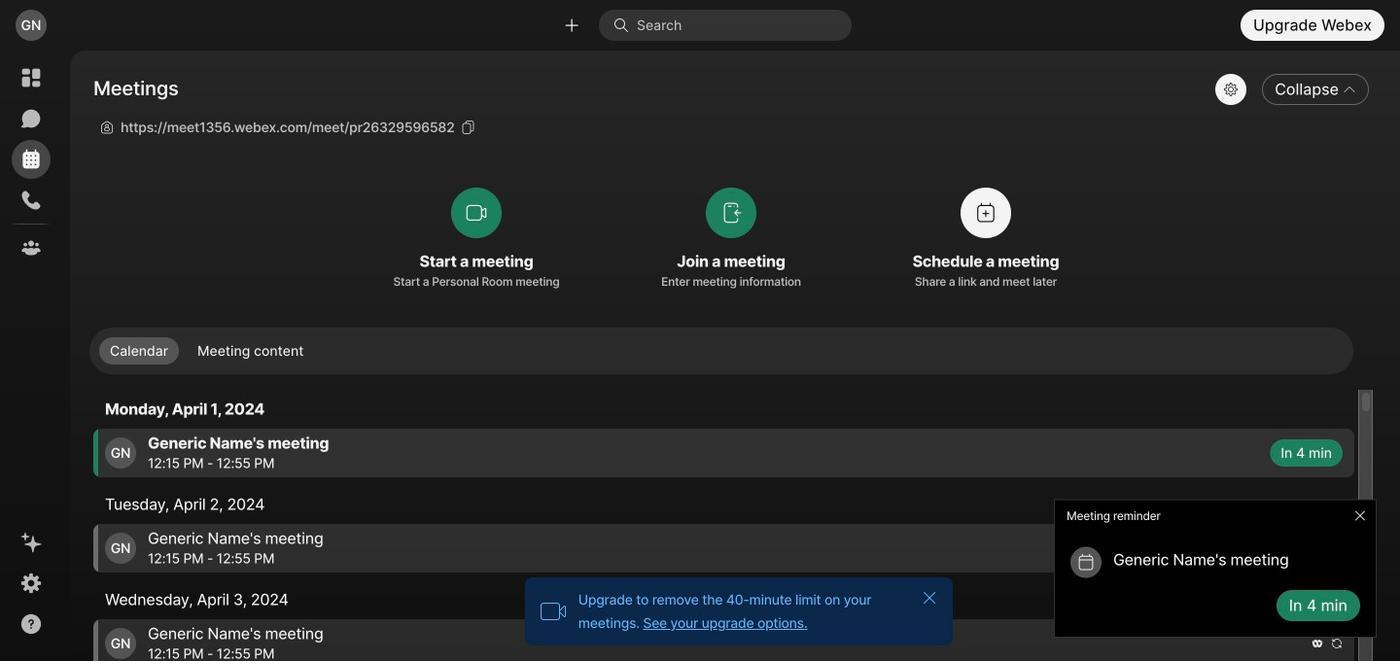 Task type: locate. For each thing, give the bounding box(es) containing it.
alert
[[1046, 492, 1385, 646]]

camera_28 image
[[540, 598, 567, 625]]

navigation
[[0, 51, 62, 661]]



Task type: vqa. For each thing, say whether or not it's contained in the screenshot.
Off option
no



Task type: describe. For each thing, give the bounding box(es) containing it.
april 3, 2024 12:15 pm to 12:55 pm generic name's meeting recurring meeting,  generic name list item
[[93, 620, 1354, 661]]

webex tab list
[[12, 58, 51, 267]]

cancel_16 image
[[922, 590, 937, 606]]

april 2, 2024 12:15 pm to 12:55 pm generic name's meeting recurring meeting,  generic name list item
[[93, 524, 1354, 573]]

april 1, 2024 12:15 pm to 12:55 pm generic name's meeting recurring meeting,  generic name list item
[[93, 429, 1354, 478]]



